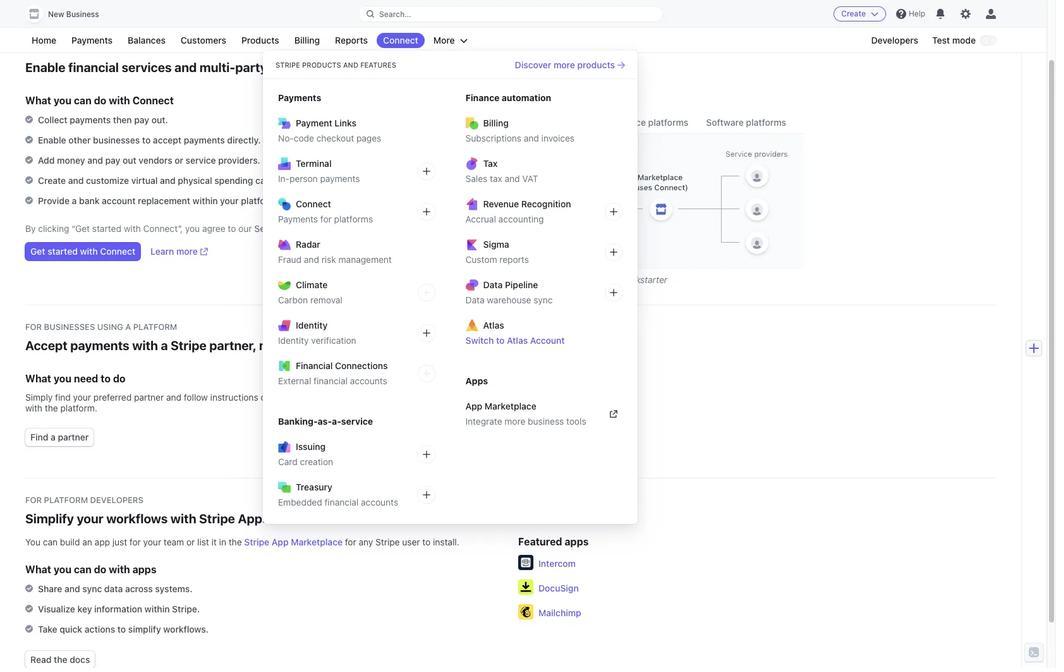 Task type: vqa. For each thing, say whether or not it's contained in the screenshot.
Intercom link
yes



Task type: locate. For each thing, give the bounding box(es) containing it.
2 vertical spatial learn
[[151, 246, 174, 257]]

for right "just"
[[130, 537, 141, 548]]

payments inside for businesses using a platform accept payments with a stripe partner, no code required
[[70, 338, 129, 353]]

businesses inside for businesses using a platform accept payments with a stripe partner, no code required
[[44, 322, 95, 332]]

3 for from the top
[[25, 495, 42, 505]]

find
[[55, 392, 71, 403]]

2 vertical spatial can
[[74, 564, 92, 575]]

1 vertical spatial need
[[355, 392, 376, 403]]

2 horizontal spatial for
[[345, 537, 356, 548]]

0 horizontal spatial products
[[241, 35, 279, 46]]

customers
[[181, 35, 226, 46]]

app
[[95, 537, 110, 548]]

just
[[112, 537, 127, 548]]

0 vertical spatial create
[[842, 9, 866, 18]]

to inside simply find your preferred partner and follow instructions on their website. you'll need to have an existing account with the platform.
[[378, 392, 386, 403]]

it
[[212, 537, 217, 548]]

learn more down terminal
[[284, 175, 331, 186]]

app
[[466, 401, 483, 412], [272, 537, 289, 548]]

need
[[74, 373, 98, 384], [355, 392, 376, 403]]

accounts for embedded financial accounts
[[361, 497, 398, 508]]

0 vertical spatial atlas
[[483, 320, 504, 331]]

payments down new business
[[71, 35, 113, 46]]

fraud and risk management
[[278, 254, 392, 265]]

atlas
[[483, 320, 504, 331], [507, 335, 528, 346]]

2 vertical spatial financial
[[325, 497, 359, 508]]

1 horizontal spatial need
[[355, 392, 376, 403]]

data pipeline
[[483, 279, 538, 290]]

1 vertical spatial service
[[341, 416, 373, 427]]

2 for from the top
[[25, 322, 42, 332]]

for for simplify your workflows with stripe apps
[[25, 495, 42, 505]]

learn down in-
[[282, 195, 305, 206]]

for up accept
[[25, 322, 42, 332]]

creation
[[300, 456, 333, 467]]

accounts up any
[[361, 497, 398, 508]]

embedded financial accounts
[[278, 497, 398, 508]]

0 vertical spatial can
[[74, 95, 92, 106]]

an left app in the bottom left of the page
[[82, 537, 92, 548]]

0 vertical spatial do
[[94, 95, 106, 106]]

2 what from the top
[[25, 373, 51, 384]]

0 vertical spatial partner
[[134, 392, 164, 403]]

do up preferred
[[113, 373, 126, 384]]

app down embedded
[[272, 537, 289, 548]]

what you can do with connect
[[25, 95, 174, 106]]

0 vertical spatial for
[[25, 44, 42, 54]]

0 vertical spatial the
[[45, 403, 58, 414]]

1 horizontal spatial app
[[466, 401, 483, 412]]

with inside get started with connect button
[[80, 246, 98, 257]]

you up share
[[54, 564, 72, 575]]

financial down financial connections
[[314, 376, 348, 386]]

what up the simply
[[25, 373, 51, 384]]

out
[[123, 155, 136, 166]]

get started with connect button
[[25, 243, 140, 260]]

code down the payment
[[294, 133, 314, 144]]

partner right find on the left bottom of page
[[58, 432, 89, 443]]

no-code checkout pages
[[278, 133, 381, 144]]

agreement up radar
[[293, 223, 339, 234]]

businesses down then
[[93, 135, 140, 145]]

account up integrate
[[456, 392, 489, 403]]

account down customize
[[102, 195, 136, 206]]

more down terminal
[[310, 175, 331, 186]]

sync down the examples:
[[534, 295, 553, 305]]

apps up across
[[133, 564, 157, 575]]

0 vertical spatial an
[[410, 392, 420, 403]]

website.
[[294, 392, 328, 403]]

collect
[[38, 114, 67, 125]]

you up find
[[54, 373, 72, 384]]

discover more products
[[515, 59, 615, 70]]

1 vertical spatial app
[[272, 537, 289, 548]]

you up collect
[[54, 95, 72, 106]]

Search… search field
[[359, 6, 663, 22]]

billing up the stripe products and features
[[294, 35, 320, 46]]

and left invoices
[[524, 133, 539, 144]]

existing
[[422, 392, 454, 403]]

0 vertical spatial business
[[66, 9, 99, 19]]

1 vertical spatial code
[[277, 338, 306, 353]]

1 vertical spatial sync
[[82, 584, 102, 594]]

your right find
[[73, 392, 91, 403]]

data
[[104, 584, 123, 594]]

learn
[[284, 175, 308, 186], [282, 195, 305, 206], [151, 246, 174, 257]]

0 vertical spatial marketplace
[[485, 401, 537, 412]]

data up warehouse
[[483, 279, 503, 290]]

the inside simply find your preferred partner and follow instructions on their website. you'll need to have an existing account with the platform.
[[45, 403, 58, 414]]

0 vertical spatial apps
[[565, 536, 589, 548]]

do up data
[[94, 564, 106, 575]]

create button
[[834, 6, 886, 21]]

carbon removal
[[278, 295, 343, 305]]

what for enable financial services and multi-party payments with connect
[[25, 95, 51, 106]]

more
[[554, 59, 575, 70], [310, 175, 331, 186], [308, 195, 329, 206], [176, 246, 198, 257], [505, 416, 526, 427]]

business models
[[518, 95, 601, 106]]

and up fraud and risk management
[[341, 223, 356, 234]]

account
[[530, 335, 565, 346]]

1 horizontal spatial platform
[[133, 322, 177, 332]]

the right in
[[229, 537, 242, 548]]

1 horizontal spatial an
[[410, 392, 420, 403]]

atlas left account
[[507, 335, 528, 346]]

sync for warehouse
[[534, 295, 553, 305]]

payments down what you can do with connect
[[70, 114, 111, 125]]

app up integrate
[[466, 401, 483, 412]]

0 vertical spatial products
[[241, 35, 279, 46]]

more right discover
[[554, 59, 575, 70]]

do for connect
[[94, 95, 106, 106]]

an right have
[[410, 392, 420, 403]]

1 vertical spatial account
[[456, 392, 489, 403]]

1 for from the top
[[25, 44, 42, 54]]

have
[[388, 392, 408, 403]]

apps
[[565, 536, 589, 548], [133, 564, 157, 575]]

for
[[25, 44, 42, 54], [25, 322, 42, 332], [25, 495, 42, 505]]

started
[[92, 223, 121, 234], [48, 246, 78, 257]]

1 vertical spatial platform.
[[60, 403, 97, 414]]

partner inside simply find your preferred partner and follow instructions on their website. you'll need to have an existing account with the platform.
[[134, 392, 164, 403]]

add
[[38, 155, 55, 166]]

in-
[[278, 173, 290, 184]]

pay left out
[[105, 155, 120, 166]]

or down accept
[[175, 155, 183, 166]]

0 horizontal spatial pay
[[105, 155, 120, 166]]

learn more link
[[284, 175, 341, 187], [282, 195, 339, 207], [151, 245, 208, 258]]

1 vertical spatial data
[[466, 295, 485, 305]]

developers link
[[865, 33, 925, 48]]

1 vertical spatial what
[[25, 373, 51, 384]]

data for data pipeline
[[483, 279, 503, 290]]

to down visualize key information within stripe.
[[117, 624, 126, 635]]

risk
[[322, 254, 336, 265]]

with inside simply find your preferred partner and follow instructions on their website. you'll need to have an existing account with the platform.
[[25, 403, 42, 414]]

you for what you can do with connect
[[54, 95, 72, 106]]

an
[[410, 392, 420, 403], [82, 537, 92, 548]]

learn for the bottom learn more link
[[151, 246, 174, 257]]

connections
[[335, 360, 388, 371]]

accounting
[[499, 214, 544, 224]]

accounts down connections
[[350, 376, 387, 386]]

for up simplify
[[25, 495, 42, 505]]

for inside for platform developers simplify your workflows with stripe apps
[[25, 495, 42, 505]]

products up party
[[241, 35, 279, 46]]

an inside simply find your preferred partner and follow instructions on their website. you'll need to have an existing account with the platform.
[[410, 392, 420, 403]]

0 horizontal spatial apps
[[133, 564, 157, 575]]

pages
[[357, 133, 381, 144]]

0 horizontal spatial sync
[[82, 584, 102, 594]]

stripe up "it"
[[199, 512, 235, 526]]

for inside for platforms enable financial services and multi-party payments with connect
[[25, 44, 42, 54]]

financial down treasury on the bottom left of the page
[[325, 497, 359, 508]]

payments down billing link
[[270, 60, 329, 75]]

learn more down "connect","
[[151, 246, 198, 257]]

more for the bottom learn more link
[[176, 246, 198, 257]]

started down clicking
[[48, 246, 78, 257]]

what up share
[[25, 564, 51, 575]]

financial down payments link
[[68, 60, 119, 75]]

you for what you need to do
[[54, 373, 72, 384]]

0 vertical spatial businesses
[[93, 135, 140, 145]]

payments inside for platforms enable financial services and multi-party payments with connect
[[270, 60, 329, 75]]

for down new business button
[[25, 44, 42, 54]]

payments
[[270, 60, 329, 75], [70, 114, 111, 125], [184, 135, 225, 145], [320, 173, 360, 184], [70, 338, 129, 353]]

0 horizontal spatial create
[[38, 175, 66, 186]]

0 horizontal spatial platform.
[[60, 403, 97, 414]]

0 horizontal spatial started
[[48, 246, 78, 257]]

create inside button
[[842, 9, 866, 18]]

businesses
[[93, 135, 140, 145], [44, 322, 95, 332]]

financial connections
[[296, 360, 388, 371]]

the inside read the docs link
[[54, 654, 67, 665]]

accept
[[25, 338, 68, 353]]

1 vertical spatial partner
[[58, 432, 89, 443]]

0 vertical spatial service
[[186, 155, 216, 166]]

workflows
[[106, 512, 168, 526]]

0 horizontal spatial need
[[74, 373, 98, 384]]

and inside for platforms enable financial services and multi-party payments with connect
[[175, 60, 197, 75]]

code inside for businesses using a platform accept payments with a stripe partner, no code required
[[277, 338, 306, 353]]

learn more link down person
[[282, 195, 339, 207]]

financial for treasury
[[325, 497, 359, 508]]

install.
[[433, 537, 460, 548]]

0 vertical spatial sync
[[534, 295, 553, 305]]

1 horizontal spatial partner
[[134, 392, 164, 403]]

for for accept payments with a stripe partner, no code required
[[25, 322, 42, 332]]

help button
[[891, 4, 931, 24]]

1 horizontal spatial apps
[[466, 376, 488, 386]]

0 vertical spatial platform.
[[241, 195, 279, 206]]

bank
[[79, 195, 100, 206]]

need up preferred
[[74, 373, 98, 384]]

sync
[[534, 295, 553, 305], [82, 584, 102, 594]]

1 vertical spatial platform
[[44, 495, 88, 505]]

create for create and customize virtual and physical spending cards.
[[38, 175, 66, 186]]

0 vertical spatial learn more link
[[284, 175, 341, 187]]

0 vertical spatial enable
[[25, 60, 66, 75]]

code right the no
[[277, 338, 306, 353]]

0 horizontal spatial apps
[[238, 512, 269, 526]]

platform right using in the left top of the page
[[133, 322, 177, 332]]

marketplace down embedded
[[291, 537, 343, 548]]

data for data warehouse sync
[[466, 295, 485, 305]]

1 horizontal spatial or
[[187, 537, 195, 548]]

1 what from the top
[[25, 95, 51, 106]]

learn more link down "connect","
[[151, 245, 208, 258]]

sync down what you can do with apps
[[82, 584, 102, 594]]

partner right preferred
[[134, 392, 164, 403]]

within down physical
[[193, 195, 218, 206]]

1 vertical spatial for
[[25, 322, 42, 332]]

0 horizontal spatial business
[[66, 9, 99, 19]]

for up the risk
[[320, 214, 332, 224]]

platform. down cards.
[[241, 195, 279, 206]]

for left any
[[345, 537, 356, 548]]

featured apps
[[518, 536, 589, 548]]

more left business
[[505, 416, 526, 427]]

1 vertical spatial within
[[145, 604, 170, 615]]

can
[[74, 95, 92, 106], [43, 537, 58, 548], [74, 564, 92, 575]]

you
[[54, 95, 72, 106], [185, 223, 200, 234], [54, 373, 72, 384], [54, 564, 72, 575]]

payments up the payment
[[278, 92, 321, 103]]

services agreement link
[[254, 223, 339, 234]]

platform. down what you need to do
[[60, 403, 97, 414]]

0 vertical spatial accounts
[[350, 376, 387, 386]]

payments for platforms
[[278, 214, 373, 224]]

for for enable financial services and multi-party payments with connect
[[25, 44, 42, 54]]

0 vertical spatial app
[[466, 401, 483, 412]]

1 vertical spatial billing
[[483, 118, 509, 128]]

1 horizontal spatial marketplace
[[485, 401, 537, 412]]

learn down "connect","
[[151, 246, 174, 257]]

0 vertical spatial started
[[92, 223, 121, 234]]

"get
[[72, 223, 90, 234]]

1 horizontal spatial pay
[[134, 114, 149, 125]]

as-
[[318, 416, 332, 427]]

service up physical
[[186, 155, 216, 166]]

woocommerce
[[539, 420, 603, 430]]

enable
[[25, 60, 66, 75], [38, 135, 66, 145]]

data
[[483, 279, 503, 290], [466, 295, 485, 305]]

payments down using in the left top of the page
[[70, 338, 129, 353]]

and left 'multi-'
[[175, 60, 197, 75]]

account
[[102, 195, 136, 206], [456, 392, 489, 403]]

the left docs
[[54, 654, 67, 665]]

1 vertical spatial identity
[[278, 335, 309, 346]]

payments down terminal
[[320, 173, 360, 184]]

marketplace up integrate
[[485, 401, 537, 412]]

with
[[332, 60, 358, 75], [109, 95, 130, 106], [124, 223, 141, 234], [80, 246, 98, 257], [132, 338, 158, 353], [25, 403, 42, 414], [171, 512, 196, 526], [109, 564, 130, 575]]

0 horizontal spatial partner
[[58, 432, 89, 443]]

0 vertical spatial financial
[[68, 60, 119, 75]]

need right you'll
[[355, 392, 376, 403]]

enable other businesses to accept payments directly.
[[38, 135, 261, 145]]

for inside for businesses using a platform accept payments with a stripe partner, no code required
[[25, 322, 42, 332]]

more button
[[427, 33, 474, 48]]

simply
[[25, 392, 53, 403]]

sales tax and vat
[[466, 173, 538, 184]]

1 vertical spatial learn more
[[151, 246, 198, 257]]

1 agreement from the left
[[293, 223, 339, 234]]

sync for and
[[82, 584, 102, 594]]

0 horizontal spatial app
[[272, 537, 289, 548]]

their
[[273, 392, 292, 403]]

and up replacement
[[160, 175, 176, 186]]

1 vertical spatial marketplace
[[291, 537, 343, 548]]

accounts for external financial accounts
[[350, 376, 387, 386]]

more for learn more link associated with create and customize virtual and physical spending cards.
[[310, 175, 331, 186]]

0 vertical spatial what
[[25, 95, 51, 106]]

1 vertical spatial apps
[[238, 512, 269, 526]]

required
[[309, 338, 359, 353]]

switch to atlas account
[[466, 335, 565, 346]]

intercom
[[539, 558, 576, 569]]

0 vertical spatial data
[[483, 279, 503, 290]]

atlas up the switch
[[483, 320, 504, 331]]

business inside button
[[66, 9, 99, 19]]

platforms inside e-commerce platforms button
[[648, 117, 689, 128]]

2 vertical spatial what
[[25, 564, 51, 575]]

1 vertical spatial learn
[[282, 195, 305, 206]]

balances link
[[121, 33, 172, 48]]

do for apps
[[94, 564, 106, 575]]

2 vertical spatial do
[[94, 564, 106, 575]]

1 vertical spatial pay
[[105, 155, 120, 166]]

1 vertical spatial payments
[[278, 92, 321, 103]]

products down billing link
[[302, 61, 341, 69]]

businesses up accept
[[44, 322, 95, 332]]

information
[[94, 604, 142, 615]]

0 vertical spatial apps
[[466, 376, 488, 386]]

take quick actions to simplify workflows.
[[38, 624, 209, 635]]

instructions
[[210, 392, 258, 403]]

create up 'developers' link at the top of page
[[842, 9, 866, 18]]

platforms down new business button
[[44, 44, 93, 54]]

read the docs
[[30, 654, 90, 665]]

customize
[[86, 175, 129, 186]]

take
[[38, 624, 57, 635]]

the up find a partner
[[45, 403, 58, 414]]

platform inside for businesses using a platform accept payments with a stripe partner, no code required
[[133, 322, 177, 332]]

new business button
[[25, 5, 112, 23]]

1 vertical spatial accounts
[[361, 497, 398, 508]]

0 horizontal spatial billing
[[294, 35, 320, 46]]

you for what you can do with apps
[[54, 564, 72, 575]]

0 vertical spatial account
[[102, 195, 136, 206]]

platforms right software
[[746, 117, 787, 128]]

docs
[[70, 654, 90, 665]]

within up simplify
[[145, 604, 170, 615]]

pay for out
[[105, 155, 120, 166]]

1 vertical spatial enable
[[38, 135, 66, 145]]

tools
[[567, 416, 587, 427]]

account inside simply find your preferred partner and follow instructions on their website. you'll need to have an existing account with the platform.
[[456, 392, 489, 403]]

payments up radar
[[278, 214, 318, 224]]

what you can do with apps
[[25, 564, 157, 575]]

service down you'll
[[341, 416, 373, 427]]

learn more link down terminal
[[284, 175, 341, 187]]

0 vertical spatial within
[[193, 195, 218, 206]]

code
[[294, 133, 314, 144], [277, 338, 306, 353]]

0 vertical spatial learn more
[[284, 175, 331, 186]]

get started with connect
[[30, 246, 135, 257]]

business down discover
[[518, 95, 563, 106]]

1 horizontal spatial products
[[302, 61, 341, 69]]

to right the switch
[[496, 335, 505, 346]]

0 vertical spatial need
[[74, 373, 98, 384]]

can right you
[[43, 537, 58, 548]]

1 vertical spatial businesses
[[44, 322, 95, 332]]

0 vertical spatial pay
[[134, 114, 149, 125]]

started right "get
[[92, 223, 121, 234]]

apps down the switch
[[466, 376, 488, 386]]

sigma
[[483, 239, 509, 250]]

simplify
[[25, 512, 74, 526]]

payments
[[71, 35, 113, 46], [278, 92, 321, 103], [278, 214, 318, 224]]

removal
[[310, 295, 343, 305]]



Task type: describe. For each thing, give the bounding box(es) containing it.
discover
[[515, 59, 552, 70]]

1 horizontal spatial business
[[518, 95, 563, 106]]

recognition
[[522, 199, 571, 209]]

tax
[[490, 173, 502, 184]]

0 vertical spatial payments
[[71, 35, 113, 46]]

stripe right in
[[244, 537, 269, 548]]

products
[[578, 59, 615, 70]]

for platform developers simplify your workflows with stripe apps
[[25, 495, 269, 526]]

docusign
[[539, 583, 579, 593]]

0 horizontal spatial within
[[145, 604, 170, 615]]

need inside simply find your preferred partner and follow instructions on their website. you'll need to have an existing account with the platform.
[[355, 392, 376, 403]]

0 vertical spatial or
[[175, 155, 183, 166]]

platforms inside for platforms enable financial services and multi-party payments with connect
[[44, 44, 93, 54]]

business
[[528, 416, 564, 427]]

to left our
[[228, 223, 236, 234]]

platform inside for platform developers simplify your workflows with stripe apps
[[44, 495, 88, 505]]

you left agree
[[185, 223, 200, 234]]

1 vertical spatial or
[[187, 537, 195, 548]]

identity for identity
[[296, 320, 328, 331]]

home
[[32, 35, 56, 46]]

find a partner link
[[25, 429, 94, 446]]

1 vertical spatial can
[[43, 537, 58, 548]]

more up payments for platforms
[[308, 195, 329, 206]]

checkout
[[317, 133, 354, 144]]

spending
[[215, 175, 253, 186]]

money
[[57, 155, 85, 166]]

any
[[359, 537, 373, 548]]

mode
[[953, 35, 976, 46]]

and up customize
[[87, 155, 103, 166]]

follow
[[184, 392, 208, 403]]

balances
[[128, 35, 166, 46]]

by
[[25, 223, 36, 234]]

stripe down billing link
[[276, 61, 300, 69]]

1 vertical spatial products
[[302, 61, 341, 69]]

read
[[30, 654, 51, 665]]

2 vertical spatial learn more link
[[151, 245, 208, 258]]

finance
[[466, 92, 500, 103]]

developers
[[90, 495, 143, 505]]

agree
[[202, 223, 225, 234]]

.
[[480, 223, 483, 234]]

enable inside for platforms enable financial services and multi-party payments with connect
[[25, 60, 66, 75]]

learn more link for create and customize virtual and physical spending cards.
[[284, 175, 341, 187]]

software platforms
[[706, 117, 787, 128]]

providers.
[[218, 155, 260, 166]]

with inside for platforms enable financial services and multi-party payments with connect
[[332, 60, 358, 75]]

0 horizontal spatial atlas
[[483, 320, 504, 331]]

1 horizontal spatial within
[[193, 195, 218, 206]]

your inside simply find your preferred partner and follow instructions on their website. you'll need to have an existing account with the platform.
[[73, 392, 91, 403]]

Search… text field
[[359, 6, 663, 22]]

your down spending on the left
[[220, 195, 239, 206]]

build
[[60, 537, 80, 548]]

commerce
[[602, 117, 646, 128]]

and down money in the left top of the page
[[68, 175, 84, 186]]

connect link
[[377, 33, 425, 48]]

links
[[335, 118, 357, 128]]

with inside for businesses using a platform accept payments with a stripe partner, no code required
[[132, 338, 158, 353]]

pipeline
[[505, 279, 538, 290]]

featured
[[518, 536, 562, 548]]

models
[[565, 95, 601, 106]]

stripe inside for platform developers simplify your workflows with stripe apps
[[199, 512, 235, 526]]

services
[[254, 223, 290, 234]]

warehouse
[[487, 295, 531, 305]]

custom reports
[[466, 254, 529, 265]]

to up preferred
[[101, 373, 111, 384]]

get
[[30, 246, 45, 257]]

party
[[235, 60, 267, 75]]

can for what you can do with connect
[[74, 95, 92, 106]]

1 horizontal spatial apps
[[565, 536, 589, 548]]

collect payments then pay out.
[[38, 114, 168, 125]]

connect inside for platforms enable financial services and multi-party payments with connect
[[361, 60, 411, 75]]

0 horizontal spatial account
[[102, 195, 136, 206]]

0 horizontal spatial an
[[82, 537, 92, 548]]

clicking
[[38, 223, 69, 234]]

custom
[[466, 254, 497, 265]]

create and customize virtual and physical spending cards.
[[38, 175, 282, 186]]

payments link
[[65, 33, 119, 48]]

and right tax
[[505, 173, 520, 184]]

platform. inside simply find your preferred partner and follow instructions on their website. you'll need to have an existing account with the platform.
[[60, 403, 97, 414]]

identity verification
[[278, 335, 356, 346]]

for businesses using a platform accept payments with a stripe partner, no code required
[[25, 322, 359, 353]]

more for the 'discover more products' link at the top
[[554, 59, 575, 70]]

apps inside for platform developers simplify your workflows with stripe apps
[[238, 512, 269, 526]]

stripe inside for businesses using a platform accept payments with a stripe partner, no code required
[[171, 338, 207, 353]]

and right share
[[64, 584, 80, 594]]

test mode
[[933, 35, 976, 46]]

and down the reports link
[[343, 61, 359, 69]]

0 horizontal spatial marketplace
[[291, 537, 343, 548]]

financial for financial connections
[[314, 376, 348, 386]]

3 what from the top
[[25, 564, 51, 575]]

more inside app marketplace integrate more business tools
[[505, 416, 526, 427]]

platform
[[396, 223, 432, 234]]

radar
[[296, 239, 320, 250]]

finance automation
[[466, 92, 552, 103]]

to right user
[[423, 537, 431, 548]]

1 horizontal spatial service
[[341, 416, 373, 427]]

more
[[434, 35, 455, 46]]

platform business models examples tab list
[[518, 114, 804, 134]]

1 vertical spatial the
[[229, 537, 242, 548]]

create for create
[[842, 9, 866, 18]]

revenue recognition
[[483, 199, 571, 209]]

connect
[[46, 8, 86, 18]]

2 vertical spatial payments
[[278, 214, 318, 224]]

0 horizontal spatial for
[[130, 537, 141, 548]]

you'll
[[331, 392, 353, 403]]

then
[[113, 114, 132, 125]]

0 horizontal spatial service
[[186, 155, 216, 166]]

2 agreement from the left
[[434, 223, 480, 234]]

in-person payments
[[278, 173, 360, 184]]

you
[[25, 537, 40, 548]]

1 vertical spatial atlas
[[507, 335, 528, 346]]

management
[[339, 254, 392, 265]]

can for what you can do with apps
[[74, 564, 92, 575]]

a-
[[332, 416, 341, 427]]

find
[[30, 432, 48, 443]]

partner inside find a partner link
[[58, 432, 89, 443]]

marketplace inside app marketplace integrate more business tools
[[485, 401, 537, 412]]

financial inside for platforms enable financial services and multi-party payments with connect
[[68, 60, 119, 75]]

platforms up management
[[334, 214, 373, 224]]

0 vertical spatial billing
[[294, 35, 320, 46]]

payment
[[296, 118, 332, 128]]

1 vertical spatial do
[[113, 373, 126, 384]]

software platforms button
[[706, 114, 794, 134]]

out.
[[152, 114, 168, 125]]

visualize key information within stripe.
[[38, 604, 200, 615]]

platforms inside software platforms button
[[746, 117, 787, 128]]

learn more link for provide a bank account replacement within your platform.
[[282, 195, 339, 207]]

pay for out.
[[134, 114, 149, 125]]

and down radar
[[304, 254, 319, 265]]

learn more for learn more link associated with create and customize virtual and physical spending cards.
[[284, 175, 331, 186]]

tax
[[483, 158, 498, 169]]

stripe.
[[172, 604, 200, 615]]

stripe products and features
[[276, 61, 396, 69]]

1 horizontal spatial billing
[[483, 118, 509, 128]]

started inside button
[[48, 246, 78, 257]]

learn more for the bottom learn more link
[[151, 246, 198, 257]]

products link
[[235, 33, 286, 48]]

identity for identity verification
[[278, 335, 309, 346]]

reports link
[[329, 33, 374, 48]]

payments right accept
[[184, 135, 225, 145]]

key
[[78, 604, 92, 615]]

1 horizontal spatial started
[[92, 223, 121, 234]]

connect inside button
[[100, 246, 135, 257]]

your inside for platform developers simplify your workflows with stripe apps
[[77, 512, 104, 526]]

stripe right any
[[376, 537, 400, 548]]

and inside simply find your preferred partner and follow instructions on their website. you'll need to have an existing account with the platform.
[[166, 392, 182, 403]]

physical
[[178, 175, 212, 186]]

provide
[[38, 195, 70, 206]]

what for accept payments with a stripe partner, no code required
[[25, 373, 51, 384]]

docusign link
[[539, 582, 579, 595]]

revenue
[[483, 199, 519, 209]]

cards.
[[256, 175, 282, 186]]

find a partner
[[30, 432, 89, 443]]

your left team
[[143, 537, 161, 548]]

read the docs link
[[25, 651, 95, 668]]

virtual
[[131, 175, 158, 186]]

simplify
[[128, 624, 161, 635]]

services
[[122, 60, 172, 75]]

examples:
[[518, 274, 560, 285]]

app inside app marketplace integrate more business tools
[[466, 401, 483, 412]]

with inside for platform developers simplify your workflows with stripe apps
[[171, 512, 196, 526]]

1 horizontal spatial for
[[320, 214, 332, 224]]

woocommerce link
[[539, 419, 603, 432]]

vat
[[522, 173, 538, 184]]

0 vertical spatial code
[[294, 133, 314, 144]]

what you need to do
[[25, 373, 126, 384]]

learn for learn more link associated with create and customize virtual and physical spending cards.
[[284, 175, 308, 186]]

to up add money and pay out vendors or service providers.
[[142, 135, 151, 145]]

preferred
[[94, 392, 132, 403]]

examples: lyft, instacart, kickstarter
[[518, 274, 668, 285]]

notifications image
[[936, 9, 946, 19]]

home link
[[25, 33, 63, 48]]



